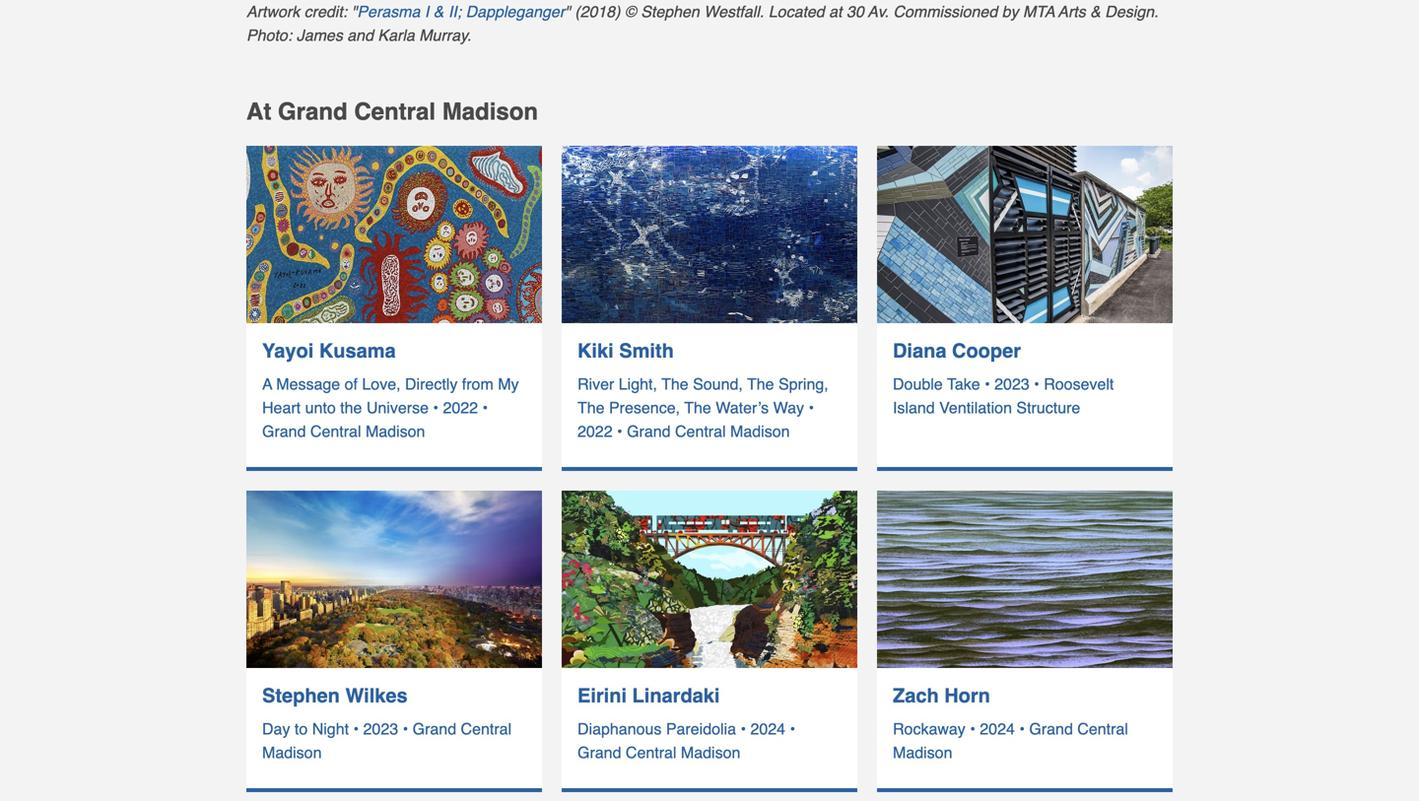 Task type: describe. For each thing, give the bounding box(es) containing it.
madison down murray.
[[442, 98, 538, 125]]

to
[[295, 720, 308, 739]]

2024 inside diaphanous pareidolia • 2024 • grand central madison
[[751, 720, 786, 739]]

perasma
[[357, 2, 420, 21]]

zach horn
[[893, 685, 991, 708]]

way
[[774, 399, 805, 417]]

©
[[625, 2, 637, 21]]

universe
[[367, 399, 429, 417]]

spring,
[[779, 375, 829, 393]]

ventilation
[[940, 399, 1013, 417]]

from
[[462, 375, 494, 393]]

dappleganger
[[466, 2, 565, 21]]

2023 inside day to night • 2023 • grand central madison
[[363, 720, 398, 739]]

grand inside river light, the sound, the spring, the presence, the water's way • 2022 • grand central madison
[[627, 423, 671, 441]]

eirini
[[578, 685, 627, 708]]

heart
[[262, 399, 301, 417]]

presence,
[[609, 399, 680, 417]]

kiki
[[578, 340, 614, 362]]

double
[[893, 375, 943, 393]]

located
[[769, 2, 825, 21]]

yayoi kusama
[[262, 340, 396, 362]]

av.
[[868, 2, 889, 21]]

madison inside river light, the sound, the spring, the presence, the water's way • 2022 • grand central madison
[[731, 423, 790, 441]]

credit:
[[304, 2, 347, 21]]

love,
[[362, 375, 401, 393]]

madison inside "rockaway • 2024 • grand central madison"
[[893, 744, 953, 762]]

central inside diaphanous pareidolia • 2024 • grand central madison
[[626, 744, 677, 762]]

double take • 2023 • roosevelt island ventilation structure
[[893, 375, 1115, 417]]

a message of love, directly from my heart unto the universe • 2022 • grand central madison
[[262, 375, 519, 441]]

by
[[1003, 2, 1019, 21]]

the down river
[[578, 399, 605, 417]]

the
[[340, 399, 362, 417]]

wilkes
[[346, 685, 408, 708]]

1 vertical spatial stephen
[[262, 685, 340, 708]]

grand inside diaphanous pareidolia • 2024 • grand central madison
[[578, 744, 622, 762]]

river
[[578, 375, 615, 393]]

night
[[312, 720, 349, 739]]

at grand central madison
[[247, 98, 538, 125]]

structure
[[1017, 399, 1081, 417]]

water's
[[716, 399, 769, 417]]

river light, the sound, the spring, the presence, the water's way • 2022 • grand central madison
[[578, 375, 829, 441]]

light,
[[619, 375, 658, 393]]

1 " from the left
[[352, 2, 357, 21]]

photo:
[[247, 26, 292, 44]]

2022 for yayoi kusama
[[443, 399, 478, 417]]

murray.
[[419, 26, 472, 44]]

stephen wilkes
[[262, 685, 408, 708]]

message
[[276, 375, 340, 393]]

smith
[[619, 340, 674, 362]]

unto
[[305, 399, 336, 417]]

roosevelt
[[1044, 375, 1115, 393]]

" inside " (2018) © stephen westfall. located at 30 av. commissioned by mta arts & design. photo: james and karla murray.
[[565, 2, 571, 21]]

grand inside day to night • 2023 • grand central madison
[[413, 720, 457, 739]]

diana cooper
[[893, 340, 1022, 362]]

grand inside "a message of love, directly from my heart unto the universe • 2022 • grand central madison"
[[262, 423, 306, 441]]



Task type: locate. For each thing, give the bounding box(es) containing it.
1 horizontal spatial "
[[565, 2, 571, 21]]

zach
[[893, 685, 939, 708]]

0 vertical spatial 2023
[[995, 375, 1030, 393]]

of
[[345, 375, 358, 393]]

madison inside diaphanous pareidolia • 2024 • grand central madison
[[681, 744, 741, 762]]

island
[[893, 399, 935, 417]]

madison
[[442, 98, 538, 125], [366, 423, 425, 441], [731, 423, 790, 441], [262, 744, 322, 762], [681, 744, 741, 762], [893, 744, 953, 762]]

stephen up to
[[262, 685, 340, 708]]

" (2018) © stephen westfall. located at 30 av. commissioned by mta arts & design. photo: james and karla murray.
[[247, 2, 1159, 44]]

2022 inside river light, the sound, the spring, the presence, the water's way • 2022 • grand central madison
[[578, 423, 613, 441]]

my
[[498, 375, 519, 393]]

stephen inside " (2018) © stephen westfall. located at 30 av. commissioned by mta arts & design. photo: james and karla murray.
[[641, 2, 700, 21]]

day to night • 2023 • grand central madison
[[262, 720, 512, 762]]

diaphanous
[[578, 720, 662, 739]]

madison down to
[[262, 744, 322, 762]]

madison down pareidolia at the bottom of page
[[681, 744, 741, 762]]

sound,
[[693, 375, 743, 393]]

1 vertical spatial 2022
[[578, 423, 613, 441]]

at
[[829, 2, 843, 21]]

kiki smith
[[578, 340, 674, 362]]

diana
[[893, 340, 947, 362]]

2 " from the left
[[565, 2, 571, 21]]

grand
[[278, 98, 348, 125], [262, 423, 306, 441], [627, 423, 671, 441], [413, 720, 457, 739], [1030, 720, 1074, 739], [578, 744, 622, 762]]

1 2024 from the left
[[751, 720, 786, 739]]

design.
[[1106, 2, 1159, 21]]

1 horizontal spatial stephen
[[641, 2, 700, 21]]

stephen
[[641, 2, 700, 21], [262, 685, 340, 708]]

(2018)
[[575, 2, 621, 21]]

2023
[[995, 375, 1030, 393], [363, 720, 398, 739]]

central inside "a message of love, directly from my heart unto the universe • 2022 • grand central madison"
[[311, 423, 361, 441]]

grand inside "rockaway • 2024 • grand central madison"
[[1030, 720, 1074, 739]]

0 horizontal spatial stephen
[[262, 685, 340, 708]]

0 horizontal spatial 2024
[[751, 720, 786, 739]]

perasma i & ii; dappleganger link
[[357, 2, 565, 21]]

artwork
[[247, 2, 300, 21]]

2024 inside "rockaway • 2024 • grand central madison"
[[980, 720, 1016, 739]]

2023 down cooper
[[995, 375, 1030, 393]]

" up and
[[352, 2, 357, 21]]

a
[[262, 375, 272, 393]]

" left (2018)
[[565, 2, 571, 21]]

madison down rockaway
[[893, 744, 953, 762]]

stephen right © on the left
[[641, 2, 700, 21]]

karla
[[378, 26, 415, 44]]

i
[[425, 2, 429, 21]]

the down the 'sound,'
[[685, 399, 712, 417]]

commissioned
[[894, 2, 998, 21]]

1 horizontal spatial 2023
[[995, 375, 1030, 393]]

2022 inside "a message of love, directly from my heart unto the universe • 2022 • grand central madison"
[[443, 399, 478, 417]]

1 horizontal spatial 2022
[[578, 423, 613, 441]]

2022
[[443, 399, 478, 417], [578, 423, 613, 441]]

diaphanous pareidolia • 2024 • grand central madison
[[578, 720, 796, 762]]

central
[[354, 98, 436, 125], [311, 423, 361, 441], [675, 423, 726, 441], [461, 720, 512, 739], [1078, 720, 1129, 739], [626, 744, 677, 762]]

madison inside day to night • 2023 • grand central madison
[[262, 744, 322, 762]]

take
[[948, 375, 981, 393]]

0 vertical spatial stephen
[[641, 2, 700, 21]]

the up water's
[[748, 375, 775, 393]]

kusama
[[319, 340, 396, 362]]

2022 for kiki smith
[[578, 423, 613, 441]]

eirini linardaki
[[578, 685, 720, 708]]

1 vertical spatial 2023
[[363, 720, 398, 739]]

& right arts
[[1091, 2, 1101, 21]]

central inside day to night • 2023 • grand central madison
[[461, 720, 512, 739]]

2024
[[751, 720, 786, 739], [980, 720, 1016, 739]]

central inside river light, the sound, the spring, the presence, the water's way • 2022 • grand central madison
[[675, 423, 726, 441]]

&
[[434, 2, 444, 21], [1091, 2, 1101, 21]]

ii;
[[449, 2, 462, 21]]

the right light,
[[662, 375, 689, 393]]

& inside " (2018) © stephen westfall. located at 30 av. commissioned by mta arts & design. photo: james and karla murray.
[[1091, 2, 1101, 21]]

0 horizontal spatial "
[[352, 2, 357, 21]]

2023 inside double take • 2023 • roosevelt island ventilation structure
[[995, 375, 1030, 393]]

artwork credit: " perasma i & ii; dappleganger
[[247, 2, 565, 21]]

"
[[352, 2, 357, 21], [565, 2, 571, 21]]

2024 down horn
[[980, 720, 1016, 739]]

james
[[297, 26, 343, 44]]

directly
[[405, 375, 458, 393]]

0 horizontal spatial 2022
[[443, 399, 478, 417]]

1 & from the left
[[434, 2, 444, 21]]

& right i
[[434, 2, 444, 21]]

2024 right pareidolia at the bottom of page
[[751, 720, 786, 739]]

madison inside "a message of love, directly from my heart unto the universe • 2022 • grand central madison"
[[366, 423, 425, 441]]

horn
[[945, 685, 991, 708]]

at
[[247, 98, 271, 125]]

madison down universe
[[366, 423, 425, 441]]

linardaki
[[633, 685, 720, 708]]

2022 down river
[[578, 423, 613, 441]]

day
[[262, 720, 290, 739]]

rockaway
[[893, 720, 966, 739]]

cooper
[[953, 340, 1022, 362]]

the
[[662, 375, 689, 393], [748, 375, 775, 393], [578, 399, 605, 417], [685, 399, 712, 417]]

0 vertical spatial 2022
[[443, 399, 478, 417]]

westfall.
[[704, 2, 765, 21]]

and
[[347, 26, 374, 44]]

1 horizontal spatial 2024
[[980, 720, 1016, 739]]

rockaway • 2024 • grand central madison
[[893, 720, 1129, 762]]

madison down water's
[[731, 423, 790, 441]]

yayoi
[[262, 340, 314, 362]]

1 horizontal spatial &
[[1091, 2, 1101, 21]]

pareidolia
[[666, 720, 737, 739]]

2022 down from
[[443, 399, 478, 417]]

mta
[[1024, 2, 1055, 21]]

0 horizontal spatial &
[[434, 2, 444, 21]]

30
[[847, 2, 865, 21]]

2 & from the left
[[1091, 2, 1101, 21]]

•
[[985, 375, 991, 393], [1035, 375, 1040, 393], [433, 399, 439, 417], [483, 399, 488, 417], [809, 399, 815, 417], [617, 423, 623, 441], [353, 720, 359, 739], [403, 720, 408, 739], [741, 720, 746, 739], [790, 720, 796, 739], [971, 720, 976, 739], [1020, 720, 1025, 739]]

2 2024 from the left
[[980, 720, 1016, 739]]

central inside "rockaway • 2024 • grand central madison"
[[1078, 720, 1129, 739]]

0 horizontal spatial 2023
[[363, 720, 398, 739]]

2023 down wilkes
[[363, 720, 398, 739]]

arts
[[1059, 2, 1086, 21]]



Task type: vqa. For each thing, say whether or not it's contained in the screenshot.
the Elevator
no



